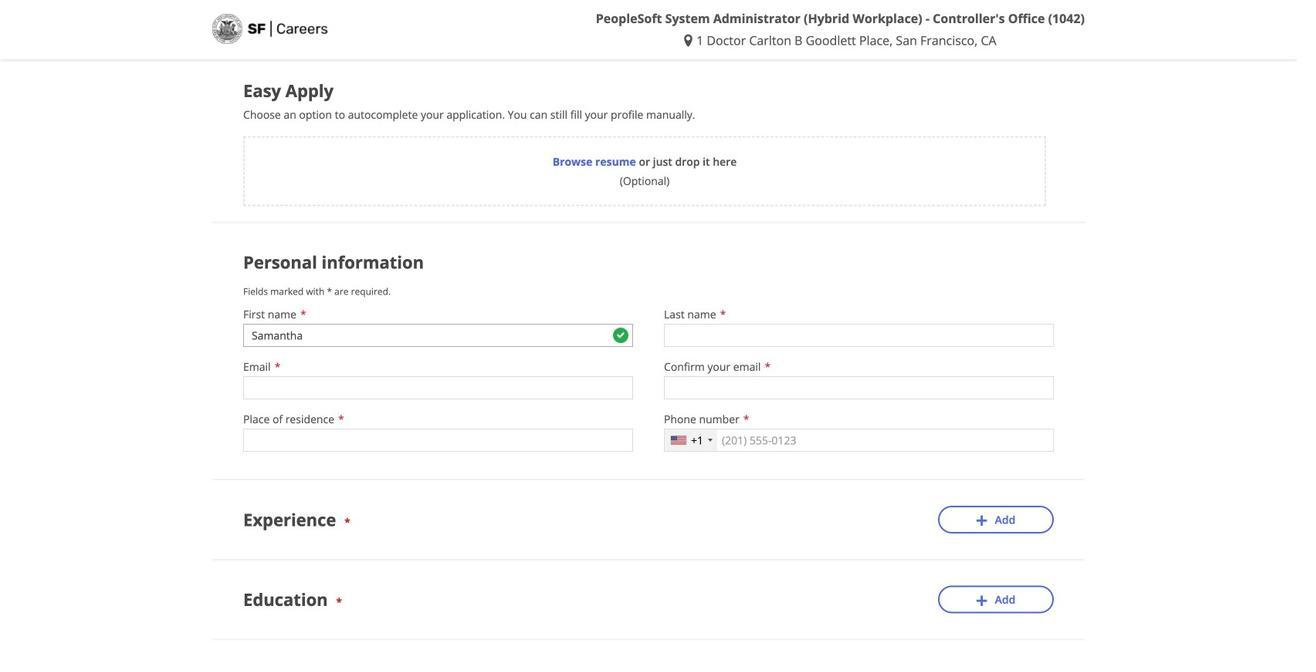 Task type: locate. For each thing, give the bounding box(es) containing it.
location image
[[684, 34, 697, 47]]



Task type: describe. For each thing, give the bounding box(es) containing it.
city and county of san francisco logo image
[[212, 14, 328, 44]]



Task type: vqa. For each thing, say whether or not it's contained in the screenshot.
AECOM Logo
no



